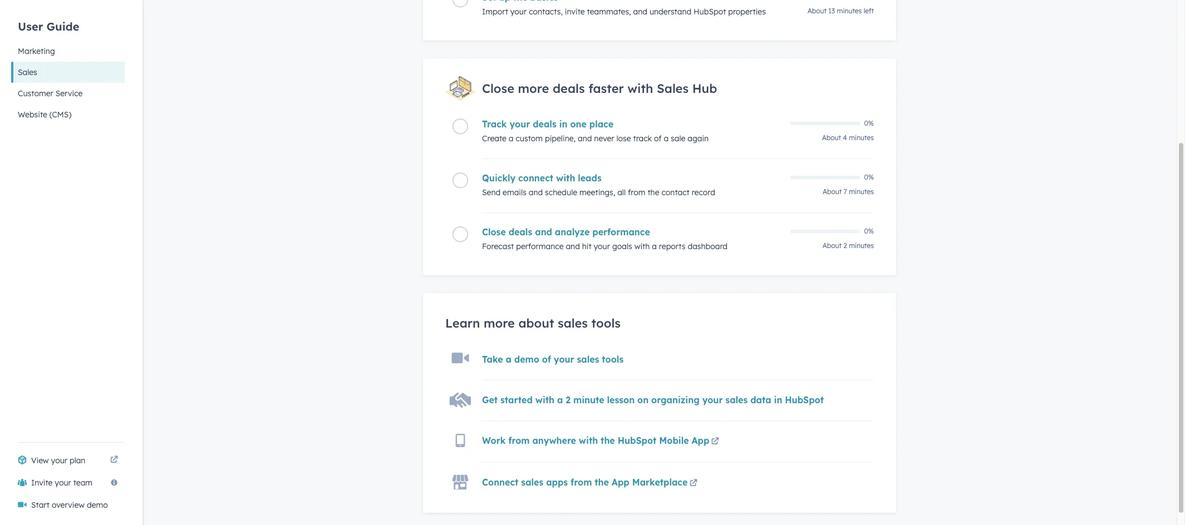 Task type: describe. For each thing, give the bounding box(es) containing it.
demo for a
[[514, 354, 539, 365]]

custom
[[516, 134, 543, 144]]

4
[[843, 134, 847, 142]]

view your plan link
[[11, 450, 125, 472]]

0 vertical spatial hubspot
[[694, 7, 726, 17]]

deals for more
[[553, 81, 585, 96]]

with right anywhere
[[579, 435, 598, 446]]

0 vertical spatial performance
[[592, 227, 650, 238]]

close for close more deals faster with sales hub
[[482, 81, 514, 96]]

marketing button
[[11, 41, 125, 62]]

and left hit
[[566, 242, 580, 252]]

place
[[589, 119, 613, 130]]

your inside button
[[55, 478, 71, 488]]

get
[[482, 395, 498, 406]]

close deals and analyze performance forecast performance and hit your goals with a reports dashboard
[[482, 227, 728, 252]]

dashboard
[[688, 242, 728, 252]]

import your contacts, invite teammates, and understand hubspot properties
[[482, 7, 766, 17]]

7
[[844, 188, 847, 196]]

learn more about sales tools
[[445, 316, 621, 331]]

take a demo of your sales tools link
[[482, 354, 624, 365]]

forecast
[[482, 242, 514, 252]]

minutes for track your deals in one place
[[849, 134, 874, 142]]

schedule
[[545, 188, 577, 198]]

invite
[[31, 478, 53, 488]]

user
[[18, 19, 43, 33]]

a left minute
[[557, 395, 563, 406]]

create
[[482, 134, 506, 144]]

organizing
[[651, 395, 700, 406]]

1 horizontal spatial 2
[[843, 242, 847, 250]]

the for hubspot
[[601, 435, 615, 446]]

your left plan
[[51, 456, 67, 466]]

minutes for close deals and analyze performance
[[849, 242, 874, 250]]

your down about in the left of the page
[[554, 354, 574, 365]]

0% for close deals and analyze performance
[[864, 227, 874, 235]]

1 horizontal spatial sales
[[657, 81, 689, 96]]

website (cms) button
[[11, 104, 125, 125]]

1 vertical spatial from
[[508, 435, 530, 446]]

work from anywhere with the hubspot mobile app
[[482, 435, 709, 446]]

view
[[31, 456, 49, 466]]

0% for track your deals in one place
[[864, 119, 874, 127]]

app inside connect sales apps from the app marketplace link
[[612, 477, 629, 488]]

on
[[637, 395, 649, 406]]

mobile
[[659, 435, 689, 446]]

connect
[[518, 173, 553, 184]]

(cms)
[[49, 110, 71, 120]]

analyze
[[555, 227, 590, 238]]

sales up minute
[[577, 354, 599, 365]]

quickly
[[482, 173, 516, 184]]

link opens in a new window image inside connect sales apps from the app marketplace link
[[690, 480, 697, 488]]

sales button
[[11, 62, 125, 83]]

connect sales apps from the app marketplace
[[482, 477, 688, 488]]

demo for overview
[[87, 500, 108, 510]]

learn
[[445, 316, 480, 331]]

never
[[594, 134, 614, 144]]

contact
[[662, 188, 690, 198]]

sales left apps
[[521, 477, 543, 488]]

13
[[828, 7, 835, 15]]

0 horizontal spatial of
[[542, 354, 551, 365]]

start overview demo link
[[11, 494, 125, 517]]

take
[[482, 354, 503, 365]]

about 4 minutes
[[822, 134, 874, 142]]

track
[[482, 119, 507, 130]]

your inside the close deals and analyze performance forecast performance and hit your goals with a reports dashboard
[[594, 242, 610, 252]]

a left sale
[[664, 134, 669, 144]]

pipeline,
[[545, 134, 576, 144]]

0% for quickly connect with leads
[[864, 173, 874, 181]]

customer
[[18, 89, 53, 99]]

invite your team
[[31, 478, 92, 488]]

view your plan
[[31, 456, 85, 466]]

hub
[[692, 81, 717, 96]]

website
[[18, 110, 47, 120]]

track your deals in one place button
[[482, 119, 784, 130]]

invite your team button
[[11, 472, 125, 494]]

left
[[864, 7, 874, 15]]

track
[[633, 134, 652, 144]]

close deals and analyze performance button
[[482, 227, 784, 238]]

from inside quickly connect with leads send emails and schedule meetings, all from the contact record
[[628, 188, 645, 198]]

more for about
[[484, 316, 515, 331]]

and inside track your deals in one place create a custom pipeline, and never lose track of a sale again
[[578, 134, 592, 144]]

connect
[[482, 477, 518, 488]]

customer service button
[[11, 83, 125, 104]]

understand
[[649, 7, 691, 17]]

sales right about in the left of the page
[[558, 316, 588, 331]]

more for deals
[[518, 81, 549, 96]]

of inside track your deals in one place create a custom pipeline, and never lose track of a sale again
[[654, 134, 662, 144]]

a right create
[[509, 134, 513, 144]]

0 vertical spatial tools
[[591, 316, 621, 331]]

with right started
[[535, 395, 554, 406]]

invite
[[565, 7, 585, 17]]

1 vertical spatial performance
[[516, 242, 564, 252]]

lesson
[[607, 395, 635, 406]]

work
[[482, 435, 506, 446]]

about 2 minutes
[[822, 242, 874, 250]]

all
[[617, 188, 626, 198]]

data
[[750, 395, 771, 406]]

start
[[31, 500, 50, 510]]



Task type: locate. For each thing, give the bounding box(es) containing it.
a inside the close deals and analyze performance forecast performance and hit your goals with a reports dashboard
[[652, 242, 657, 252]]

deals
[[553, 81, 585, 96], [533, 119, 556, 130], [509, 227, 532, 238]]

about for quickly connect with leads
[[823, 188, 842, 196]]

tools
[[591, 316, 621, 331], [602, 354, 624, 365]]

1 horizontal spatial app
[[692, 435, 709, 446]]

with
[[627, 81, 653, 96], [556, 173, 575, 184], [634, 242, 650, 252], [535, 395, 554, 406], [579, 435, 598, 446]]

2 down 7 in the top right of the page
[[843, 242, 847, 250]]

and down "connect"
[[529, 188, 543, 198]]

link opens in a new window image
[[711, 436, 719, 449], [110, 454, 118, 468], [690, 480, 697, 488]]

from right work
[[508, 435, 530, 446]]

link opens in a new window image inside work from anywhere with the hubspot mobile app link
[[711, 436, 719, 449]]

link opens in a new window image inside view your plan link
[[110, 456, 118, 465]]

about 7 minutes
[[823, 188, 874, 196]]

your right hit
[[594, 242, 610, 252]]

your up 'custom'
[[510, 119, 530, 130]]

quickly connect with leads button
[[482, 173, 784, 184]]

your
[[510, 7, 527, 17], [510, 119, 530, 130], [594, 242, 610, 252], [554, 354, 574, 365], [702, 395, 723, 406], [51, 456, 67, 466], [55, 478, 71, 488]]

1 vertical spatial link opens in a new window image
[[110, 456, 118, 465]]

0 horizontal spatial 2
[[566, 395, 571, 406]]

of down about in the left of the page
[[542, 354, 551, 365]]

close up the "track"
[[482, 81, 514, 96]]

0 horizontal spatial demo
[[87, 500, 108, 510]]

user guide views element
[[11, 0, 125, 125]]

hubspot left properties
[[694, 7, 726, 17]]

link opens in a new window image right plan
[[110, 454, 118, 468]]

1 vertical spatial deals
[[533, 119, 556, 130]]

0 horizontal spatial link opens in a new window image
[[110, 454, 118, 468]]

get started with a 2 minute lesson on organizing your sales data in hubspot
[[482, 395, 824, 406]]

2 vertical spatial hubspot
[[618, 435, 656, 446]]

and inside quickly connect with leads send emails and schedule meetings, all from the contact record
[[529, 188, 543, 198]]

minutes for quickly connect with leads
[[849, 188, 874, 196]]

emails
[[503, 188, 526, 198]]

minute
[[573, 395, 604, 406]]

0 vertical spatial of
[[654, 134, 662, 144]]

2 left minute
[[566, 395, 571, 406]]

link opens in a new window image
[[711, 438, 719, 446], [110, 456, 118, 465], [690, 478, 697, 491]]

1 vertical spatial hubspot
[[785, 395, 824, 406]]

0% up about 7 minutes
[[864, 173, 874, 181]]

import
[[482, 7, 508, 17]]

overview
[[52, 500, 85, 510]]

link opens in a new window image right plan
[[110, 456, 118, 465]]

minutes right "4"
[[849, 134, 874, 142]]

more right learn
[[484, 316, 515, 331]]

app right mobile
[[692, 435, 709, 446]]

0% up about 2 minutes
[[864, 227, 874, 235]]

plan
[[70, 456, 85, 466]]

apps
[[546, 477, 568, 488]]

0 vertical spatial deals
[[553, 81, 585, 96]]

with up schedule
[[556, 173, 575, 184]]

from right apps
[[571, 477, 592, 488]]

from down quickly connect with leads button
[[628, 188, 645, 198]]

send
[[482, 188, 500, 198]]

0 vertical spatial 2
[[843, 242, 847, 250]]

and left understand
[[633, 7, 647, 17]]

and down one
[[578, 134, 592, 144]]

in up pipeline,
[[559, 119, 567, 130]]

service
[[55, 89, 83, 99]]

a right take
[[506, 354, 512, 365]]

minutes
[[837, 7, 862, 15], [849, 134, 874, 142], [849, 188, 874, 196], [849, 242, 874, 250]]

lose
[[616, 134, 631, 144]]

hubspot right data
[[785, 395, 824, 406]]

marketplace
[[632, 477, 688, 488]]

1 horizontal spatial more
[[518, 81, 549, 96]]

2 horizontal spatial link opens in a new window image
[[711, 436, 719, 449]]

your inside track your deals in one place create a custom pipeline, and never lose track of a sale again
[[510, 119, 530, 130]]

0 vertical spatial 0%
[[864, 119, 874, 127]]

the inside quickly connect with leads send emails and schedule meetings, all from the contact record
[[648, 188, 659, 198]]

deals up 'custom'
[[533, 119, 556, 130]]

track your deals in one place create a custom pipeline, and never lose track of a sale again
[[482, 119, 709, 144]]

2 vertical spatial from
[[571, 477, 592, 488]]

0 horizontal spatial link opens in a new window image
[[110, 456, 118, 465]]

teammates,
[[587, 7, 631, 17]]

2 horizontal spatial hubspot
[[785, 395, 824, 406]]

again
[[688, 134, 709, 144]]

of right the track
[[654, 134, 662, 144]]

minutes right 13
[[837, 7, 862, 15]]

the for app
[[595, 477, 609, 488]]

0 vertical spatial in
[[559, 119, 567, 130]]

with inside the close deals and analyze performance forecast performance and hit your goals with a reports dashboard
[[634, 242, 650, 252]]

sale
[[671, 134, 685, 144]]

more up 'custom'
[[518, 81, 549, 96]]

take a demo of your sales tools
[[482, 354, 624, 365]]

link opens in a new window image inside work from anywhere with the hubspot mobile app link
[[711, 438, 719, 446]]

goals
[[612, 242, 632, 252]]

0 vertical spatial link opens in a new window image
[[711, 438, 719, 446]]

0 vertical spatial demo
[[514, 354, 539, 365]]

faster
[[588, 81, 624, 96]]

2 horizontal spatial link opens in a new window image
[[711, 438, 719, 446]]

0 vertical spatial sales
[[18, 67, 37, 77]]

start overview demo
[[31, 500, 108, 510]]

deals up forecast
[[509, 227, 532, 238]]

1 horizontal spatial demo
[[514, 354, 539, 365]]

user guide
[[18, 19, 79, 33]]

0%
[[864, 119, 874, 127], [864, 173, 874, 181], [864, 227, 874, 235]]

meetings,
[[579, 188, 615, 198]]

2 vertical spatial the
[[595, 477, 609, 488]]

0 vertical spatial from
[[628, 188, 645, 198]]

0 vertical spatial app
[[692, 435, 709, 446]]

1 vertical spatial in
[[774, 395, 782, 406]]

guide
[[47, 19, 79, 33]]

customer service
[[18, 89, 83, 99]]

website (cms)
[[18, 110, 71, 120]]

and left analyze
[[535, 227, 552, 238]]

close up forecast
[[482, 227, 506, 238]]

1 vertical spatial sales
[[657, 81, 689, 96]]

link opens in a new window image inside connect sales apps from the app marketplace link
[[690, 478, 697, 491]]

hubspot left mobile
[[618, 435, 656, 446]]

2 vertical spatial link opens in a new window image
[[690, 480, 697, 488]]

reports
[[659, 242, 685, 252]]

demo down team at the left bottom
[[87, 500, 108, 510]]

minutes right 7 in the top right of the page
[[849, 188, 874, 196]]

record
[[692, 188, 715, 198]]

work from anywhere with the hubspot mobile app link
[[482, 435, 721, 449]]

a
[[509, 134, 513, 144], [664, 134, 669, 144], [652, 242, 657, 252], [506, 354, 512, 365], [557, 395, 563, 406]]

the down the "lesson"
[[601, 435, 615, 446]]

1 horizontal spatial in
[[774, 395, 782, 406]]

close
[[482, 81, 514, 96], [482, 227, 506, 238]]

quickly connect with leads send emails and schedule meetings, all from the contact record
[[482, 173, 715, 198]]

in right data
[[774, 395, 782, 406]]

with inside quickly connect with leads send emails and schedule meetings, all from the contact record
[[556, 173, 575, 184]]

2 vertical spatial link opens in a new window image
[[690, 478, 697, 491]]

performance up goals
[[592, 227, 650, 238]]

demo
[[514, 354, 539, 365], [87, 500, 108, 510]]

0 horizontal spatial from
[[508, 435, 530, 446]]

1 vertical spatial link opens in a new window image
[[110, 454, 118, 468]]

0 horizontal spatial app
[[612, 477, 629, 488]]

the
[[648, 188, 659, 198], [601, 435, 615, 446], [595, 477, 609, 488]]

deals for your
[[533, 119, 556, 130]]

sales inside button
[[18, 67, 37, 77]]

your left team at the left bottom
[[55, 478, 71, 488]]

0 vertical spatial the
[[648, 188, 659, 198]]

link opens in a new window image right mobile
[[711, 438, 719, 446]]

performance
[[592, 227, 650, 238], [516, 242, 564, 252]]

close inside the close deals and analyze performance forecast performance and hit your goals with a reports dashboard
[[482, 227, 506, 238]]

connect sales apps from the app marketplace link
[[482, 477, 699, 491]]

the down work from anywhere with the hubspot mobile app link
[[595, 477, 609, 488]]

sales left hub
[[657, 81, 689, 96]]

1 close from the top
[[482, 81, 514, 96]]

1 horizontal spatial link opens in a new window image
[[690, 480, 697, 488]]

1 vertical spatial the
[[601, 435, 615, 446]]

1 vertical spatial of
[[542, 354, 551, 365]]

1 0% from the top
[[864, 119, 874, 127]]

sales up the customer
[[18, 67, 37, 77]]

sales left data
[[725, 395, 748, 406]]

from
[[628, 188, 645, 198], [508, 435, 530, 446], [571, 477, 592, 488]]

deals inside the close deals and analyze performance forecast performance and hit your goals with a reports dashboard
[[509, 227, 532, 238]]

3 0% from the top
[[864, 227, 874, 235]]

link opens in a new window image inside view your plan link
[[110, 454, 118, 468]]

2 close from the top
[[482, 227, 506, 238]]

team
[[73, 478, 92, 488]]

0 horizontal spatial hubspot
[[618, 435, 656, 446]]

with down close deals and analyze performance button
[[634, 242, 650, 252]]

the left contact
[[648, 188, 659, 198]]

marketing
[[18, 46, 55, 56]]

deals inside track your deals in one place create a custom pipeline, and never lose track of a sale again
[[533, 119, 556, 130]]

link opens in a new window image right mobile
[[711, 436, 719, 449]]

hubspot
[[694, 7, 726, 17], [785, 395, 824, 406], [618, 435, 656, 446]]

link opens in a new window image for link opens in a new window image within the view your plan link
[[110, 456, 118, 465]]

link opens in a new window image for link opens in a new window image inside work from anywhere with the hubspot mobile app link
[[711, 438, 719, 446]]

properties
[[728, 7, 766, 17]]

hit
[[582, 242, 591, 252]]

and
[[633, 7, 647, 17], [578, 134, 592, 144], [529, 188, 543, 198], [535, 227, 552, 238], [566, 242, 580, 252]]

0 horizontal spatial more
[[484, 316, 515, 331]]

performance down analyze
[[516, 242, 564, 252]]

app left marketplace
[[612, 477, 629, 488]]

about 13 minutes left
[[807, 7, 874, 15]]

1 horizontal spatial performance
[[592, 227, 650, 238]]

2 vertical spatial 0%
[[864, 227, 874, 235]]

1 vertical spatial close
[[482, 227, 506, 238]]

about for track your deals in one place
[[822, 134, 841, 142]]

link opens in a new window image right marketplace
[[690, 480, 697, 488]]

1 vertical spatial tools
[[602, 354, 624, 365]]

0 vertical spatial close
[[482, 81, 514, 96]]

1 horizontal spatial of
[[654, 134, 662, 144]]

link opens in a new window image right marketplace
[[690, 478, 697, 491]]

1 vertical spatial demo
[[87, 500, 108, 510]]

your right organizing at the right
[[702, 395, 723, 406]]

0% up about 4 minutes
[[864, 119, 874, 127]]

1 vertical spatial more
[[484, 316, 515, 331]]

0 horizontal spatial performance
[[516, 242, 564, 252]]

1 vertical spatial 0%
[[864, 173, 874, 181]]

get started with a 2 minute lesson on organizing your sales data in hubspot link
[[482, 395, 824, 406]]

one
[[570, 119, 587, 130]]

about
[[518, 316, 554, 331]]

of
[[654, 134, 662, 144], [542, 354, 551, 365]]

demo right take
[[514, 354, 539, 365]]

1 horizontal spatial link opens in a new window image
[[690, 478, 697, 491]]

started
[[500, 395, 533, 406]]

minutes down about 7 minutes
[[849, 242, 874, 250]]

about for close deals and analyze performance
[[822, 242, 842, 250]]

a left reports
[[652, 242, 657, 252]]

0 horizontal spatial sales
[[18, 67, 37, 77]]

2 0% from the top
[[864, 173, 874, 181]]

sales
[[18, 67, 37, 77], [657, 81, 689, 96]]

close more deals faster with sales hub
[[482, 81, 717, 96]]

0 horizontal spatial in
[[559, 119, 567, 130]]

close for close deals and analyze performance forecast performance and hit your goals with a reports dashboard
[[482, 227, 506, 238]]

1 vertical spatial app
[[612, 477, 629, 488]]

anywhere
[[532, 435, 576, 446]]

in inside track your deals in one place create a custom pipeline, and never lose track of a sale again
[[559, 119, 567, 130]]

1 vertical spatial 2
[[566, 395, 571, 406]]

app inside work from anywhere with the hubspot mobile app link
[[692, 435, 709, 446]]

0 vertical spatial link opens in a new window image
[[711, 436, 719, 449]]

with right faster
[[627, 81, 653, 96]]

1 horizontal spatial hubspot
[[694, 7, 726, 17]]

0 vertical spatial more
[[518, 81, 549, 96]]

your right import
[[510, 7, 527, 17]]

leads
[[578, 173, 602, 184]]

contacts,
[[529, 7, 563, 17]]

sales
[[558, 316, 588, 331], [577, 354, 599, 365], [725, 395, 748, 406], [521, 477, 543, 488]]

2 vertical spatial deals
[[509, 227, 532, 238]]

1 horizontal spatial from
[[571, 477, 592, 488]]

deals up one
[[553, 81, 585, 96]]

2 horizontal spatial from
[[628, 188, 645, 198]]

more
[[518, 81, 549, 96], [484, 316, 515, 331]]



Task type: vqa. For each thing, say whether or not it's contained in the screenshot.
the Smith to the top
no



